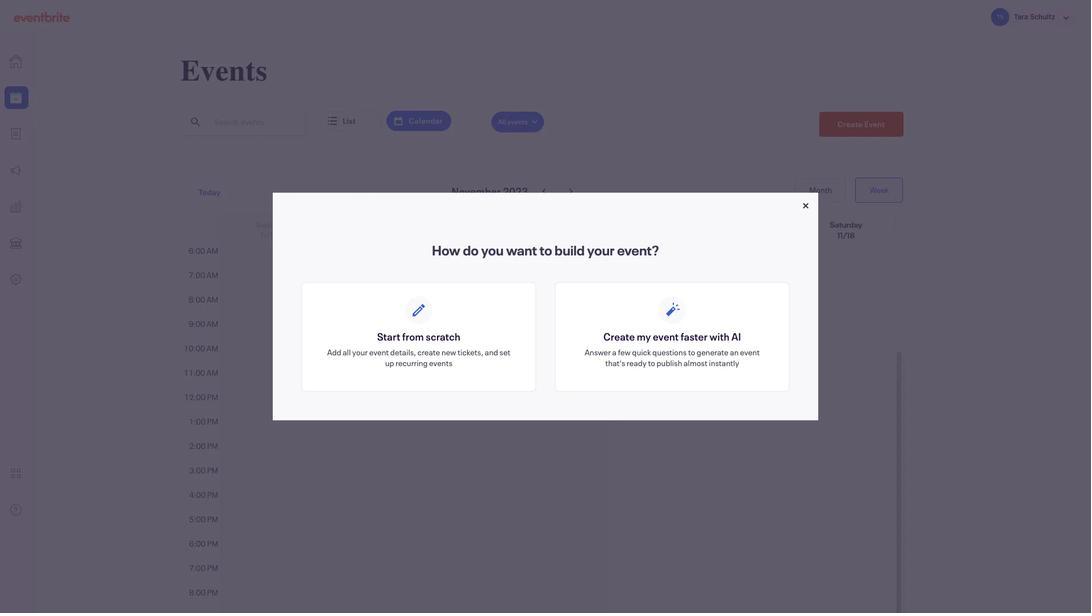 Task type: locate. For each thing, give the bounding box(es) containing it.
to right ready
[[648, 358, 655, 369]]

all events menu bar
[[491, 111, 544, 138]]

schultz
[[1030, 12, 1055, 21]]

event down start
[[369, 347, 389, 358]]

pm for 5:00 pm
[[207, 514, 218, 525]]

8 pm from the top
[[207, 563, 218, 574]]

1 vertical spatial 8:00
[[189, 588, 206, 598]]

2 pm from the top
[[207, 417, 218, 427]]

events right all
[[507, 117, 528, 126]]

am for 7:00 am
[[207, 270, 218, 281]]

0 vertical spatial 7:00
[[189, 270, 205, 281]]

pm right 2:00
[[207, 441, 218, 452]]

3 am from the top
[[207, 294, 218, 305]]

november 2023
[[451, 185, 528, 198]]

start
[[377, 330, 400, 344]]

1 horizontal spatial your
[[587, 241, 615, 259]]

1 horizontal spatial to
[[648, 358, 655, 369]]

6:00 pm
[[189, 539, 218, 550]]

section containing start from scratch
[[301, 282, 790, 392]]

ai
[[731, 330, 741, 344]]

3 pm from the top
[[207, 441, 218, 452]]

0 vertical spatial events
[[507, 117, 528, 126]]

9 pm from the top
[[207, 588, 218, 598]]

5 pm from the top
[[207, 490, 218, 501]]

7 pm from the top
[[207, 539, 218, 550]]

8:00
[[189, 294, 205, 305], [189, 588, 206, 598]]

instantly
[[709, 358, 739, 369]]

event
[[653, 330, 679, 344], [369, 347, 389, 358], [740, 347, 760, 358]]

am up 7:00 am
[[207, 246, 218, 256]]

pm
[[207, 392, 218, 403], [207, 417, 218, 427], [207, 441, 218, 452], [207, 465, 218, 476], [207, 490, 218, 501], [207, 514, 218, 525], [207, 539, 218, 550], [207, 563, 218, 574], [207, 588, 218, 598]]

how
[[432, 241, 460, 259]]

events
[[507, 117, 528, 126], [429, 358, 453, 369]]

1 horizontal spatial events
[[507, 117, 528, 126]]

how do you want to build your event? dialog
[[273, 193, 818, 421]]

create
[[418, 347, 440, 358]]

6 am from the top
[[207, 368, 218, 378]]

want
[[506, 241, 537, 259]]

answer
[[585, 347, 611, 358]]

to down faster
[[688, 347, 695, 358]]

finance image
[[9, 236, 23, 250]]

8:00 up 9:00
[[189, 294, 205, 305]]

am down 6:00 am
[[207, 270, 218, 281]]

pm right 5:00
[[207, 514, 218, 525]]

build
[[555, 241, 585, 259]]

6:00
[[189, 246, 205, 256], [189, 539, 206, 550]]

your
[[587, 241, 615, 259], [352, 347, 368, 358]]

saturday
[[830, 219, 862, 230]]

10:00
[[184, 343, 205, 354]]

your right all
[[352, 347, 368, 358]]

do
[[463, 241, 479, 259]]

8:00 for 8:00 am
[[189, 294, 205, 305]]

8:00 pm
[[189, 588, 218, 598]]

create-title element
[[325, 330, 513, 344]]

saturday 11/18
[[830, 219, 862, 241]]

set
[[500, 347, 511, 358]]

pm down 7:00 pm
[[207, 588, 218, 598]]

apps image
[[9, 467, 23, 481]]

details,
[[390, 347, 416, 358]]

5:00 pm
[[189, 514, 218, 525]]

1 am from the top
[[207, 246, 218, 256]]

my
[[637, 330, 651, 344]]

9:00
[[189, 319, 205, 330]]

2:00
[[189, 441, 206, 452]]

Marketing text field
[[0, 159, 33, 182]]

november
[[451, 185, 501, 198]]

am right 9:00
[[207, 319, 218, 330]]

am right 10:00
[[207, 343, 218, 354]]

0 horizontal spatial events
[[429, 358, 453, 369]]

from
[[402, 330, 424, 344]]

option group containing month
[[795, 178, 903, 203]]

option group
[[795, 178, 903, 203]]

pm right 12:00
[[207, 392, 218, 403]]

8:00 for 8:00 pm
[[189, 588, 206, 598]]

up
[[385, 358, 394, 369]]

with
[[710, 330, 730, 344]]

0 horizontal spatial to
[[539, 241, 552, 259]]

10:00 am
[[184, 343, 218, 354]]

5:00
[[189, 514, 206, 525]]

add
[[327, 347, 341, 358]]

am down 7:00 am
[[207, 294, 218, 305]]

0 horizontal spatial event
[[369, 347, 389, 358]]

small image
[[1059, 11, 1073, 25]]

a
[[612, 347, 617, 358]]

1 vertical spatial 6:00
[[189, 539, 206, 550]]

you
[[481, 241, 504, 259]]

4 pm from the top
[[207, 465, 218, 476]]

6:00 down 5:00
[[189, 539, 206, 550]]

Help Center text field
[[0, 499, 33, 522]]

7:00 up 8:00 pm
[[189, 563, 206, 574]]

pm down 5:00 pm
[[207, 539, 218, 550]]

event up questions
[[653, 330, 679, 344]]

2:00 pm
[[189, 441, 218, 452]]

to
[[539, 241, 552, 259], [688, 347, 695, 358], [648, 358, 655, 369]]

section inside how do you want to build your event? dialog
[[301, 282, 790, 392]]

6 pm from the top
[[207, 514, 218, 525]]

1 pm from the top
[[207, 392, 218, 403]]

pm for 8:00 pm
[[207, 588, 218, 598]]

2 am from the top
[[207, 270, 218, 281]]

1 vertical spatial your
[[352, 347, 368, 358]]

pm right 3:00
[[207, 465, 218, 476]]

section
[[301, 282, 790, 392]]

an
[[730, 347, 739, 358]]

home image
[[9, 55, 23, 68]]

0 vertical spatial 8:00
[[189, 294, 205, 305]]

2023
[[503, 185, 528, 198]]

pm up 8:00 pm
[[207, 563, 218, 574]]

0 horizontal spatial your
[[352, 347, 368, 358]]

8:00 down 7:00 pm
[[189, 588, 206, 598]]

9:00 am
[[189, 319, 218, 330]]

1 horizontal spatial event
[[653, 330, 679, 344]]

pm right 1:00
[[207, 417, 218, 427]]

1 vertical spatial events
[[429, 358, 453, 369]]

1 vertical spatial 7:00
[[189, 563, 206, 574]]

Reporting text field
[[0, 195, 33, 218]]

pm for 12:00 pm
[[207, 392, 218, 403]]

event right an at the right of the page
[[740, 347, 760, 358]]

2 horizontal spatial event
[[740, 347, 760, 358]]

0 vertical spatial 6:00
[[189, 246, 205, 256]]

4:00 pm
[[189, 490, 218, 501]]

7:00 down 6:00 am
[[189, 270, 205, 281]]

week
[[870, 185, 889, 195]]

0 vertical spatial your
[[587, 241, 615, 259]]

6:00 for 6:00 am
[[189, 246, 205, 256]]

am right 11:00
[[207, 368, 218, 378]]

tara schultz link
[[989, 5, 1078, 28]]

ready
[[627, 358, 647, 369]]

how do you want to build your event?
[[432, 241, 659, 259]]

6:00 up 7:00 am
[[189, 246, 205, 256]]

11:00
[[184, 368, 205, 378]]

5 am from the top
[[207, 343, 218, 354]]

3:00 pm
[[189, 465, 218, 476]]

your right build
[[587, 241, 615, 259]]

am
[[207, 246, 218, 256], [207, 270, 218, 281], [207, 294, 218, 305], [207, 319, 218, 330], [207, 343, 218, 354], [207, 368, 218, 378]]

am for 8:00 am
[[207, 294, 218, 305]]

pm right the 4:00
[[207, 490, 218, 501]]

7:00
[[189, 270, 205, 281], [189, 563, 206, 574]]

events down scratch
[[429, 358, 453, 369]]

4 am from the top
[[207, 319, 218, 330]]

and
[[485, 347, 498, 358]]

to left build
[[539, 241, 552, 259]]



Task type: vqa. For each thing, say whether or not it's contained in the screenshot.
text box
no



Task type: describe. For each thing, give the bounding box(es) containing it.
11/12
[[260, 230, 277, 241]]

start from scratch add all your event details, create new tickets, and set up recurring events
[[327, 330, 511, 369]]

1:00 pm
[[189, 417, 218, 427]]

Events text field
[[0, 86, 33, 109]]

pm for 1:00 pm
[[207, 417, 218, 427]]

7:00 am
[[189, 270, 218, 281]]

reporting image
[[9, 200, 23, 214]]

recurring
[[396, 358, 428, 369]]

6:00 am
[[189, 246, 218, 256]]

am for 10:00 am
[[207, 343, 218, 354]]

scratch
[[426, 330, 461, 344]]

sunday
[[255, 219, 282, 230]]

12:00
[[184, 392, 206, 403]]

7:00 for 7:00 am
[[189, 270, 205, 281]]

event inside the start from scratch add all your event details, create new tickets, and set up recurring events
[[369, 347, 389, 358]]

create my event faster with ai answer a few quick questions to generate an event that's ready to publish almost instantly
[[585, 330, 760, 369]]

all
[[343, 347, 351, 358]]

1:00
[[189, 417, 206, 427]]

events image
[[9, 91, 23, 105]]

Home text field
[[0, 50, 33, 73]]

pm for 2:00 pm
[[207, 441, 218, 452]]

almost
[[684, 358, 708, 369]]

pm for 3:00 pm
[[207, 465, 218, 476]]

pm for 7:00 pm
[[207, 563, 218, 574]]

questions
[[652, 347, 687, 358]]

Finance text field
[[0, 232, 33, 255]]

11/18
[[837, 230, 855, 241]]

8:00 am
[[189, 294, 218, 305]]

start from scratch element
[[301, 282, 536, 392]]

12:00 pm
[[184, 392, 218, 403]]

few
[[618, 347, 631, 358]]

create my event faster with ai element
[[555, 282, 790, 392]]

am for 6:00 am
[[207, 246, 218, 256]]

am for 11:00 am
[[207, 368, 218, 378]]

7:00 pm
[[189, 563, 218, 574]]

small image
[[528, 115, 542, 129]]

Orders text field
[[0, 123, 33, 145]]

4:00
[[189, 490, 206, 501]]

create-subtitle element
[[325, 347, 513, 369]]

that's
[[605, 358, 625, 369]]

tara schultz
[[1014, 12, 1055, 21]]

7:00 for 7:00 pm
[[189, 563, 206, 574]]

your inside the start from scratch add all your event details, create new tickets, and set up recurring events
[[352, 347, 368, 358]]

tickets,
[[458, 347, 483, 358]]

marketing image
[[9, 164, 23, 177]]

new
[[442, 347, 456, 358]]

month
[[809, 185, 832, 195]]

pm for 6:00 pm
[[207, 539, 218, 550]]

auto-create-subtitle element
[[579, 347, 766, 369]]

org settings image
[[9, 273, 23, 286]]

Apps text field
[[0, 463, 33, 485]]

publish
[[657, 358, 682, 369]]

sunday 11/12
[[255, 219, 282, 241]]

all events
[[498, 117, 528, 126]]

all
[[498, 117, 506, 126]]

tara schultz menu bar
[[975, 0, 1083, 34]]

quick
[[632, 347, 651, 358]]

6:00 for 6:00 pm
[[189, 539, 206, 550]]

11:00 am
[[184, 368, 218, 378]]

all events link
[[491, 111, 544, 133]]

tara
[[1014, 12, 1028, 21]]

3:00
[[189, 465, 206, 476]]

faster
[[681, 330, 708, 344]]

events inside all events "link"
[[507, 117, 528, 126]]

pm for 4:00 pm
[[207, 490, 218, 501]]

am for 9:00 am
[[207, 319, 218, 330]]

auto-create-title element
[[579, 330, 766, 344]]

events inside the start from scratch add all your event details, create new tickets, and set up recurring events
[[429, 358, 453, 369]]

orders image
[[9, 127, 23, 141]]

event?
[[617, 241, 659, 259]]

Org Settings text field
[[0, 268, 33, 291]]

generate
[[697, 347, 728, 358]]

help center image
[[9, 504, 23, 517]]

create
[[603, 330, 635, 344]]

events
[[180, 54, 268, 88]]

2 horizontal spatial to
[[688, 347, 695, 358]]



